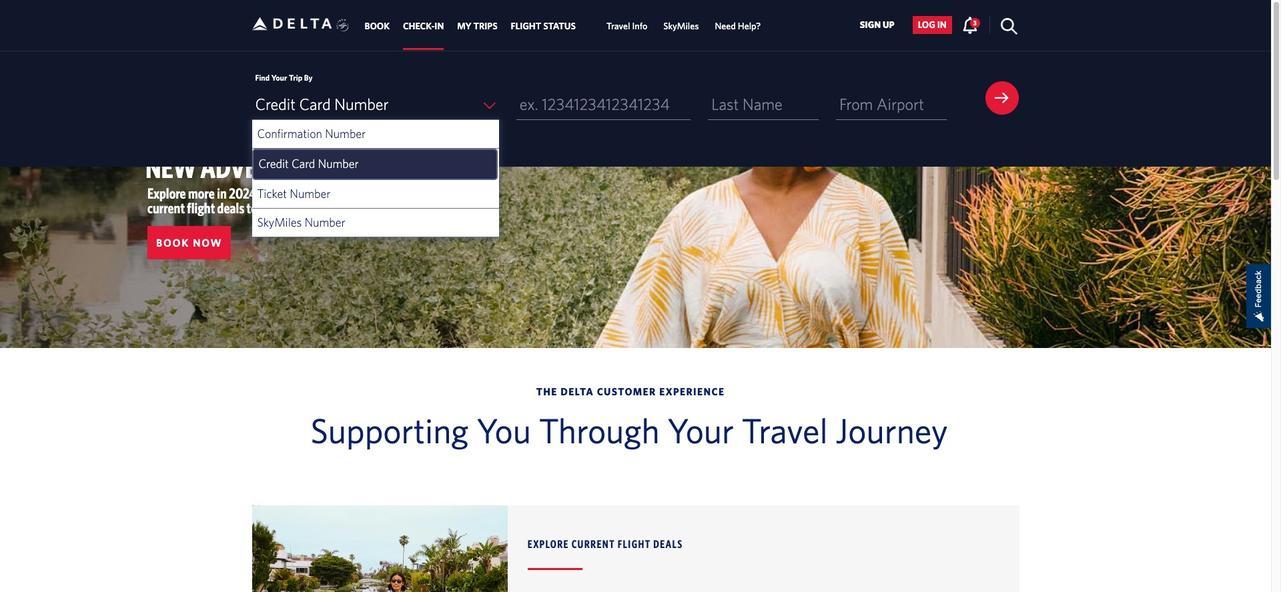 Task type: vqa. For each thing, say whether or not it's contained in the screenshot.
right with
no



Task type: describe. For each thing, give the bounding box(es) containing it.
book now
[[156, 237, 223, 249]]

trips
[[474, 21, 498, 32]]

confirmation number option
[[252, 120, 499, 149]]

travel info link
[[607, 14, 648, 38]]

the
[[536, 387, 558, 398]]

book for book
[[365, 21, 390, 32]]

travel inside 'link'
[[607, 21, 630, 32]]

the delta customer experience
[[536, 387, 725, 398]]

1 new from the top
[[146, 121, 196, 155]]

airport
[[877, 95, 924, 113]]

you
[[289, 185, 308, 202]]

explore for explore more in 2024 when you book from our current flight deals to exciting destinations.
[[148, 185, 186, 202]]

find
[[255, 73, 270, 82]]

customer
[[597, 387, 657, 398]]

log in button
[[913, 16, 952, 34]]

current
[[572, 538, 615, 551]]

adventures
[[200, 150, 340, 184]]

in inside button
[[938, 20, 947, 30]]

from
[[338, 185, 362, 202]]

supporting
[[311, 411, 469, 451]]

status
[[543, 21, 576, 32]]

number for ticket number
[[290, 187, 331, 201]]

Credit Card Number field
[[252, 89, 499, 120]]

you
[[477, 411, 531, 451]]

log in
[[918, 20, 947, 30]]

tab list containing book
[[358, 0, 769, 50]]

book now link
[[148, 226, 231, 260]]

credit for 'credit card number' field
[[255, 95, 296, 113]]

skymiles link
[[664, 14, 699, 38]]

delta air lines image
[[252, 3, 332, 45]]

number for confirmation number
[[325, 127, 366, 141]]

check-
[[403, 21, 435, 32]]

help?
[[738, 21, 761, 32]]

check-in
[[403, 21, 444, 32]]

need help? link
[[715, 14, 761, 38]]

flight
[[618, 538, 651, 551]]

0 horizontal spatial your
[[271, 73, 287, 82]]

in
[[435, 21, 444, 32]]

flight
[[187, 200, 215, 216]]

from airport
[[840, 95, 924, 113]]

through
[[539, 411, 660, 451]]

from
[[840, 95, 873, 113]]

skymiles number
[[257, 216, 345, 230]]

1 horizontal spatial travel
[[742, 411, 828, 451]]

skymiles for skymiles number
[[257, 216, 302, 230]]

credit card number for 'credit card number' field
[[255, 95, 389, 113]]

flight status
[[511, 21, 576, 32]]

list box containing confirmation number
[[252, 120, 499, 238]]

destinations.
[[302, 200, 369, 216]]

in inside explore more in 2024 when you book from our current flight deals to exciting destinations.
[[217, 185, 227, 202]]

skymiles number option
[[252, 209, 499, 238]]

card for 'list box' containing confirmation number
[[292, 157, 315, 171]]

explore more in 2024 when you book from our current flight deals to exciting destinations. link
[[148, 185, 382, 216]]

new year, new adventures
[[146, 121, 340, 184]]

need help?
[[715, 21, 761, 32]]

check-in link
[[403, 14, 444, 38]]

flight status link
[[511, 14, 576, 38]]

skymiles for skymiles
[[664, 21, 699, 32]]

my trips link
[[457, 14, 498, 38]]



Task type: locate. For each thing, give the bounding box(es) containing it.
flight
[[511, 21, 541, 32]]

your
[[271, 73, 287, 82], [668, 411, 734, 451]]

1 horizontal spatial explore
[[528, 538, 569, 551]]

confirmation number
[[257, 127, 366, 141]]

number inside field
[[334, 95, 389, 113]]

up
[[883, 20, 895, 30]]

by
[[304, 73, 313, 82]]

list box
[[252, 120, 499, 238]]

skyteam image
[[336, 5, 349, 46]]

book right the skyteam image
[[365, 21, 390, 32]]

skymiles right info
[[664, 21, 699, 32]]

1 horizontal spatial book
[[365, 21, 390, 32]]

2 new from the top
[[146, 150, 196, 184]]

in right the more
[[217, 185, 227, 202]]

credit inside 'credit card number' field
[[255, 95, 296, 113]]

card
[[299, 95, 331, 113], [292, 157, 315, 171]]

deals
[[654, 538, 683, 551]]

book
[[310, 185, 335, 202]]

1 vertical spatial credit card number
[[259, 157, 359, 171]]

book link
[[365, 14, 390, 38]]

my trips
[[457, 21, 498, 32]]

travel info
[[607, 21, 648, 32]]

book for book now
[[156, 237, 190, 249]]

1 vertical spatial travel
[[742, 411, 828, 451]]

number down book
[[305, 216, 345, 230]]

1 vertical spatial card
[[292, 157, 315, 171]]

exciting
[[260, 200, 300, 216]]

travel
[[607, 21, 630, 32], [742, 411, 828, 451]]

credit card number inside field
[[255, 95, 389, 113]]

supporting you through your travel journey
[[311, 411, 948, 451]]

1 horizontal spatial your
[[668, 411, 734, 451]]

book left "now"
[[156, 237, 190, 249]]

experience
[[660, 387, 725, 398]]

number up the "from"
[[318, 157, 359, 171]]

sign up
[[860, 20, 895, 30]]

new up the more
[[146, 150, 196, 184]]

ticket number
[[257, 187, 331, 201]]

1 vertical spatial in
[[217, 185, 227, 202]]

now
[[193, 237, 223, 249]]

more
[[188, 185, 215, 202]]

in
[[938, 20, 947, 30], [217, 185, 227, 202]]

1 horizontal spatial skymiles
[[664, 21, 699, 32]]

deals
[[217, 200, 244, 216]]

credit card number
[[255, 95, 389, 113], [259, 157, 359, 171]]

need
[[715, 21, 736, 32]]

0 vertical spatial skymiles
[[664, 21, 699, 32]]

card inside field
[[299, 95, 331, 113]]

sign
[[860, 20, 881, 30]]

log
[[918, 20, 936, 30]]

0 vertical spatial book
[[365, 21, 390, 32]]

tab list
[[358, 0, 769, 50]]

explore left the more
[[148, 185, 186, 202]]

2024
[[229, 185, 256, 202]]

1 horizontal spatial in
[[938, 20, 947, 30]]

number
[[334, 95, 389, 113], [325, 127, 366, 141], [318, 157, 359, 171], [290, 187, 331, 201], [305, 216, 345, 230]]

my
[[457, 21, 472, 32]]

number up confirmation number option
[[334, 95, 389, 113]]

skymiles down ticket
[[257, 216, 302, 230]]

our
[[365, 185, 382, 202]]

1 vertical spatial skymiles
[[257, 216, 302, 230]]

number up skymiles number
[[290, 187, 331, 201]]

journey
[[836, 411, 948, 451]]

book
[[365, 21, 390, 32], [156, 237, 190, 249]]

when
[[259, 185, 287, 202]]

from airport link
[[836, 89, 947, 120]]

book inside book now link
[[156, 237, 190, 249]]

skymiles
[[664, 21, 699, 32], [257, 216, 302, 230]]

trip
[[289, 73, 302, 82]]

number inside option
[[318, 157, 359, 171]]

0 vertical spatial your
[[271, 73, 287, 82]]

0 vertical spatial card
[[299, 95, 331, 113]]

number down 'credit card number' field
[[325, 127, 366, 141]]

card for 'credit card number' field
[[299, 95, 331, 113]]

to
[[247, 200, 257, 216]]

year,
[[200, 121, 262, 155]]

1 vertical spatial credit
[[259, 157, 289, 171]]

1 vertical spatial book
[[156, 237, 190, 249]]

in right log
[[938, 20, 947, 30]]

explore left current
[[528, 538, 569, 551]]

explore inside explore more in 2024 when you book from our current flight deals to exciting destinations.
[[148, 185, 186, 202]]

new left the year,
[[146, 121, 196, 155]]

credit for 'list box' containing confirmation number
[[259, 157, 289, 171]]

0 horizontal spatial in
[[217, 185, 227, 202]]

delta
[[561, 387, 594, 398]]

1 vertical spatial explore
[[528, 538, 569, 551]]

credit card number inside credit card number option
[[259, 157, 359, 171]]

credit card number for 'list box' containing confirmation number
[[259, 157, 359, 171]]

ticket
[[257, 187, 287, 201]]

your left trip
[[271, 73, 287, 82]]

0 horizontal spatial explore
[[148, 185, 186, 202]]

card down by
[[299, 95, 331, 113]]

explore
[[148, 185, 186, 202], [528, 538, 569, 551]]

explore inside explore current flight deals link
[[528, 538, 569, 551]]

3 link
[[962, 16, 980, 33]]

new
[[146, 121, 196, 155], [146, 150, 196, 184]]

book inside 'tab list'
[[365, 21, 390, 32]]

confirmation
[[257, 127, 322, 141]]

ticket number option
[[252, 180, 499, 209]]

credit
[[255, 95, 296, 113], [259, 157, 289, 171]]

credit card number down by
[[255, 95, 389, 113]]

info
[[632, 21, 648, 32]]

credit card number option
[[253, 150, 497, 179]]

explore for explore current flight deals
[[528, 538, 569, 551]]

credit down find your trip by
[[255, 95, 296, 113]]

sign up link
[[855, 16, 900, 34]]

skymiles inside "skymiles number" option
[[257, 216, 302, 230]]

Last Name text field
[[708, 89, 819, 120]]

0 vertical spatial credit card number
[[255, 95, 389, 113]]

1 vertical spatial your
[[668, 411, 734, 451]]

explore more in 2024 when you book from our current flight deals to exciting destinations.
[[148, 185, 382, 216]]

0 horizontal spatial book
[[156, 237, 190, 249]]

card up you
[[292, 157, 315, 171]]

current
[[148, 200, 185, 216]]

number for skymiles number
[[305, 216, 345, 230]]

credit inside credit card number option
[[259, 157, 289, 171]]

3
[[974, 19, 977, 27]]

find your trip by
[[255, 73, 313, 82]]

explore current flight deals
[[528, 538, 683, 551]]

credit card number down 'confirmation number'
[[259, 157, 359, 171]]

your down experience
[[668, 411, 734, 451]]

credit up when
[[259, 157, 289, 171]]

0 horizontal spatial skymiles
[[257, 216, 302, 230]]

0 vertical spatial explore
[[148, 185, 186, 202]]

0 vertical spatial travel
[[607, 21, 630, 32]]

explore current flight deals link
[[528, 537, 988, 593]]

0 horizontal spatial travel
[[607, 21, 630, 32]]

card inside option
[[292, 157, 315, 171]]

0 vertical spatial credit
[[255, 95, 296, 113]]

0 vertical spatial in
[[938, 20, 947, 30]]



